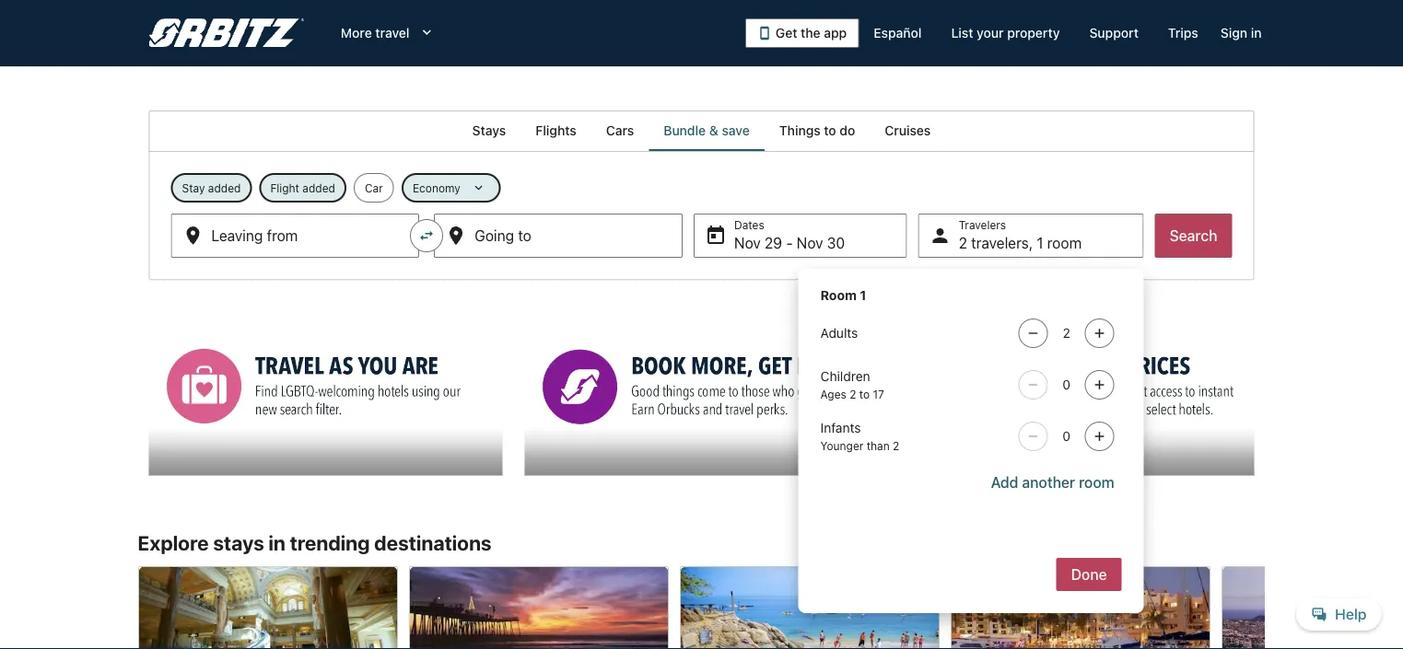 Task type: describe. For each thing, give the bounding box(es) containing it.
children ages 2 to 17
[[820, 369, 884, 401]]

sign
[[1220, 25, 1247, 41]]

29
[[765, 234, 782, 252]]

2 travelers, 1 room
[[959, 234, 1082, 252]]

2 inside dropdown button
[[959, 234, 967, 252]]

&
[[709, 123, 718, 138]]

bundle
[[663, 123, 706, 138]]

bundle & save link
[[649, 111, 764, 151]]

get
[[776, 25, 797, 41]]

property
[[1007, 25, 1060, 41]]

download the app button image
[[757, 26, 772, 41]]

stay added
[[182, 181, 241, 194]]

pismo beach featuring a sunset, views and tropical scenes image
[[409, 566, 668, 649]]

destinations
[[374, 531, 492, 555]]

in inside main content
[[268, 531, 285, 555]]

done
[[1071, 566, 1107, 584]]

sign in
[[1220, 25, 1262, 41]]

economy
[[413, 181, 460, 194]]

younger
[[820, 439, 863, 452]]

app
[[824, 25, 847, 41]]

to inside things to do link
[[824, 123, 836, 138]]

car
[[365, 181, 383, 194]]

stays link
[[458, 111, 521, 151]]

español button
[[859, 17, 936, 50]]

tab list inside 'explore stays in trending destinations' main content
[[149, 111, 1254, 151]]

your
[[977, 25, 1004, 41]]

2 nov from the left
[[797, 234, 823, 252]]

added for flight added
[[302, 181, 335, 194]]

room inside button
[[1079, 474, 1114, 491]]

room inside dropdown button
[[1047, 234, 1082, 252]]

add another room
[[991, 474, 1114, 491]]

2 inside the "infants younger than 2"
[[893, 439, 899, 452]]

support link
[[1075, 17, 1153, 50]]

add another room button
[[984, 466, 1122, 499]]

cruises link
[[870, 111, 945, 151]]

in inside dropdown button
[[1251, 25, 1262, 41]]

room 1
[[820, 288, 866, 303]]

get the app
[[776, 25, 847, 41]]

support
[[1089, 25, 1139, 41]]

trips link
[[1153, 17, 1213, 50]]

stay
[[182, 181, 205, 194]]

17
[[873, 388, 884, 401]]

0 horizontal spatial 1
[[860, 288, 866, 303]]

search
[[1170, 227, 1217, 245]]

flights
[[535, 123, 576, 138]]

puerto vallarta showing a beach, general coastal views and kayaking or canoeing image
[[679, 566, 939, 649]]

economy button
[[402, 173, 501, 203]]

adults
[[820, 326, 858, 341]]

things
[[779, 123, 821, 138]]

save
[[722, 123, 750, 138]]

infants
[[820, 421, 861, 436]]

cars
[[606, 123, 634, 138]]

do
[[840, 123, 855, 138]]



Task type: vqa. For each thing, say whether or not it's contained in the screenshot.
Long Beach (LGB - Long Beach Municipal) 17 Miles Away
no



Task type: locate. For each thing, give the bounding box(es) containing it.
bundle & save
[[663, 123, 750, 138]]

in right sign
[[1251, 25, 1262, 41]]

added for stay added
[[208, 181, 241, 194]]

0 vertical spatial to
[[824, 123, 836, 138]]

explore
[[138, 531, 209, 555]]

added
[[208, 181, 241, 194], [302, 181, 335, 194]]

2 down children
[[850, 388, 856, 401]]

0 horizontal spatial nov
[[734, 234, 761, 252]]

swap origin and destination values image
[[418, 228, 435, 244]]

1 horizontal spatial 2
[[893, 439, 899, 452]]

list your property
[[951, 25, 1060, 41]]

than
[[867, 439, 890, 452]]

added right stay
[[208, 181, 241, 194]]

trips
[[1168, 25, 1198, 41]]

0 horizontal spatial 2
[[850, 388, 856, 401]]

2 travelers, 1 room button
[[918, 214, 1144, 258]]

done button
[[1056, 558, 1122, 591]]

nov 29 - nov 30 button
[[694, 214, 907, 258]]

las vegas featuring interior views image
[[138, 566, 398, 649]]

-
[[786, 234, 793, 252]]

trending
[[290, 531, 370, 555]]

to
[[824, 123, 836, 138], [859, 388, 870, 401]]

to left do
[[824, 123, 836, 138]]

2 inside children ages 2 to 17
[[850, 388, 856, 401]]

1 horizontal spatial in
[[1251, 25, 1262, 41]]

0 vertical spatial room
[[1047, 234, 1082, 252]]

stays
[[472, 123, 506, 138]]

tab list containing stays
[[149, 111, 1254, 151]]

the
[[801, 25, 820, 41]]

1 vertical spatial 1
[[860, 288, 866, 303]]

1 inside dropdown button
[[1037, 234, 1043, 252]]

1 added from the left
[[208, 181, 241, 194]]

español
[[874, 25, 922, 41]]

room
[[1047, 234, 1082, 252], [1079, 474, 1114, 491]]

marina cabo san lucas which includes a marina, a coastal town and night scenes image
[[950, 566, 1210, 649]]

infants younger than 2
[[820, 421, 899, 452]]

tab list
[[149, 111, 1254, 151]]

1 nov from the left
[[734, 234, 761, 252]]

2 vertical spatial 2
[[893, 439, 899, 452]]

nov
[[734, 234, 761, 252], [797, 234, 823, 252]]

flights link
[[521, 111, 591, 151]]

nov left 29
[[734, 234, 761, 252]]

2 horizontal spatial 2
[[959, 234, 967, 252]]

more
[[341, 25, 372, 41]]

0 vertical spatial 2
[[959, 234, 967, 252]]

1 horizontal spatial 1
[[1037, 234, 1043, 252]]

travel
[[375, 25, 409, 41]]

things to do
[[779, 123, 855, 138]]

nov right the -
[[797, 234, 823, 252]]

explore stays in trending destinations main content
[[0, 111, 1403, 649]]

things to do link
[[764, 111, 870, 151]]

room right travelers,
[[1047, 234, 1082, 252]]

2
[[959, 234, 967, 252], [850, 388, 856, 401], [893, 439, 899, 452]]

nov 29 - nov 30
[[734, 234, 845, 252]]

1 right room
[[860, 288, 866, 303]]

search button
[[1155, 214, 1232, 258]]

room
[[820, 288, 857, 303]]

flight
[[270, 181, 299, 194]]

added right 'flight' on the left of page
[[302, 181, 335, 194]]

to left 17
[[859, 388, 870, 401]]

in
[[1251, 25, 1262, 41], [268, 531, 285, 555]]

to inside children ages 2 to 17
[[859, 388, 870, 401]]

cruises
[[885, 123, 931, 138]]

1 vertical spatial 2
[[850, 388, 856, 401]]

1 vertical spatial to
[[859, 388, 870, 401]]

orbitz logo image
[[149, 18, 304, 48]]

2 right than
[[893, 439, 899, 452]]

flight added
[[270, 181, 335, 194]]

children
[[820, 369, 870, 384]]

another
[[1022, 474, 1075, 491]]

1 horizontal spatial added
[[302, 181, 335, 194]]

explore stays in trending destinations
[[138, 531, 492, 555]]

1 horizontal spatial nov
[[797, 234, 823, 252]]

0 vertical spatial in
[[1251, 25, 1262, 41]]

0 horizontal spatial in
[[268, 531, 285, 555]]

cars link
[[591, 111, 649, 151]]

2 left travelers,
[[959, 234, 967, 252]]

add
[[991, 474, 1018, 491]]

list your property link
[[936, 17, 1075, 50]]

in right stays
[[268, 531, 285, 555]]

room right another
[[1079, 474, 1114, 491]]

1 horizontal spatial to
[[859, 388, 870, 401]]

1 right travelers,
[[1037, 234, 1043, 252]]

travelers,
[[971, 234, 1033, 252]]

ages
[[820, 388, 846, 401]]

0 horizontal spatial to
[[824, 123, 836, 138]]

list
[[951, 25, 973, 41]]

more travel
[[341, 25, 409, 41]]

0 horizontal spatial added
[[208, 181, 241, 194]]

stays
[[213, 531, 264, 555]]

1 vertical spatial room
[[1079, 474, 1114, 491]]

sign in button
[[1213, 17, 1269, 50]]

get the app link
[[745, 18, 859, 48]]

1
[[1037, 234, 1043, 252], [860, 288, 866, 303]]

1 vertical spatial in
[[268, 531, 285, 555]]

more travel button
[[326, 17, 450, 50]]

30
[[827, 234, 845, 252]]

2 added from the left
[[302, 181, 335, 194]]

0 vertical spatial 1
[[1037, 234, 1043, 252]]



